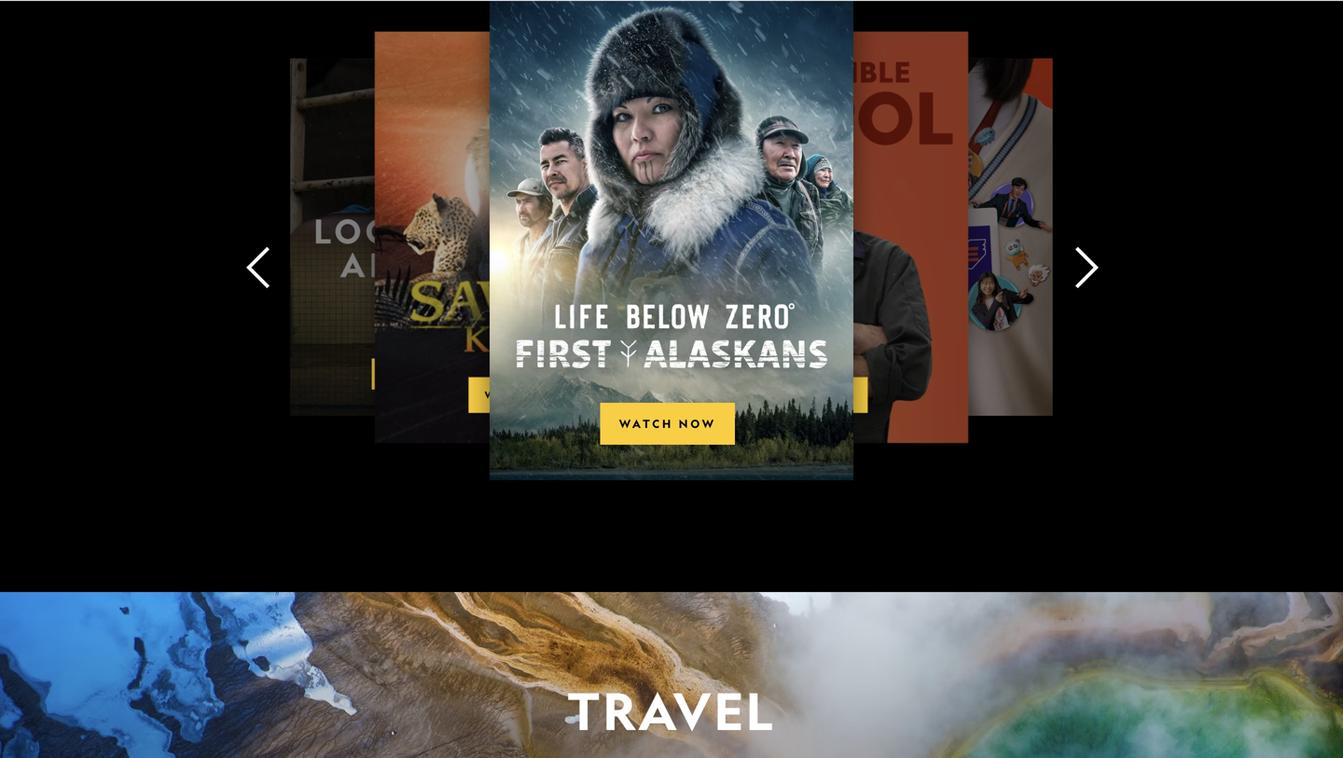 Task type: locate. For each thing, give the bounding box(es) containing it.
watch now
[[619, 417, 717, 431]]



Task type: vqa. For each thing, say whether or not it's contained in the screenshot.
Total
no



Task type: describe. For each thing, give the bounding box(es) containing it.
now
[[679, 417, 717, 431]]

travel
[[568, 679, 776, 743]]

watch now link
[[601, 403, 736, 445]]

watch
[[619, 417, 674, 431]]



